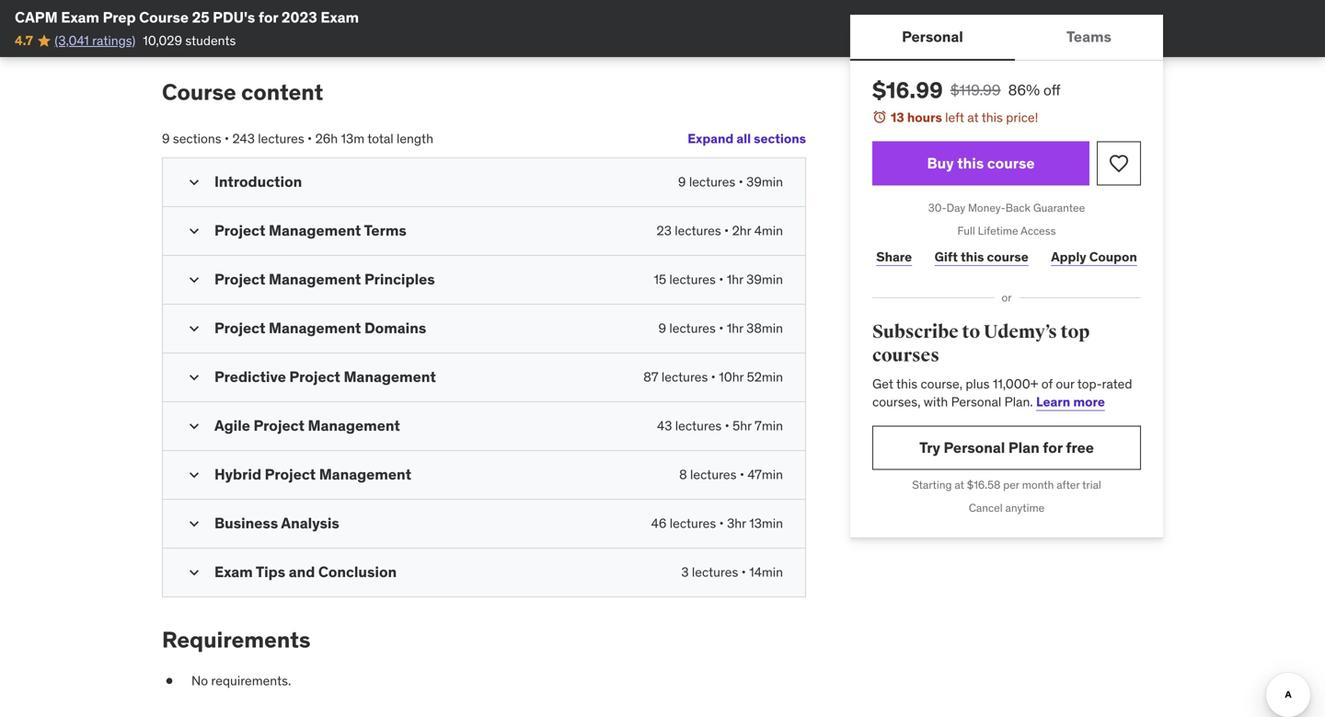 Task type: locate. For each thing, give the bounding box(es) containing it.
0 horizontal spatial for
[[259, 8, 278, 27]]

86%
[[1009, 81, 1040, 99]]

course up the back on the top
[[988, 154, 1035, 173]]

pdu's
[[213, 8, 255, 27]]

0 vertical spatial small image
[[185, 222, 203, 240]]

personal up $16.58
[[944, 438, 1006, 457]]

project management domains
[[215, 319, 426, 337]]

coupon
[[1090, 248, 1138, 265]]

plan.
[[1005, 393, 1034, 410]]

39min down expand all sections dropdown button
[[747, 174, 783, 190]]

exam
[[61, 8, 99, 27], [321, 8, 359, 27], [215, 563, 253, 581]]

0 vertical spatial 39min
[[747, 174, 783, 190]]

1 horizontal spatial sections
[[754, 130, 807, 147]]

with
[[924, 393, 949, 410]]

volkswagen image
[[332, 7, 372, 42]]

1 course from the top
[[988, 154, 1035, 173]]

1 small image from the top
[[185, 173, 203, 191]]

1 vertical spatial small image
[[185, 368, 203, 387]]

principles
[[365, 270, 435, 289]]

1 vertical spatial personal
[[952, 393, 1002, 410]]

• up 9 lectures • 1hr 38min
[[719, 271, 724, 288]]

this right the buy
[[958, 154, 984, 173]]

9 for introduction
[[678, 174, 686, 190]]

management down "domains"
[[344, 367, 436, 386]]

25
[[192, 8, 210, 27]]

39min
[[747, 174, 783, 190], [747, 271, 783, 288]]

lectures
[[258, 130, 304, 147], [689, 174, 736, 190], [675, 222, 722, 239], [670, 271, 716, 288], [670, 320, 716, 336], [662, 369, 708, 385], [676, 418, 722, 434], [691, 466, 737, 483], [670, 515, 716, 532], [692, 564, 739, 580]]

0 vertical spatial at
[[968, 109, 979, 126]]

lectures down expand
[[689, 174, 736, 190]]

46 lectures • 3hr 13min
[[652, 515, 783, 532]]

project right agile
[[254, 416, 305, 435]]

share button
[[873, 239, 916, 275]]

(3,041 ratings)
[[55, 32, 136, 49]]

2 small image from the top
[[185, 368, 203, 387]]

0 vertical spatial for
[[259, 8, 278, 27]]

management up project management principles on the left of the page
[[269, 221, 361, 240]]

total
[[368, 130, 394, 147]]

this left price!
[[982, 109, 1003, 126]]

get
[[873, 375, 894, 392]]

13min
[[750, 515, 783, 532]]

2 small image from the top
[[185, 271, 203, 289]]

personal down plus
[[952, 393, 1002, 410]]

exam left tips
[[215, 563, 253, 581]]

left
[[946, 109, 965, 126]]

1 39min from the top
[[747, 174, 783, 190]]

apply coupon
[[1052, 248, 1138, 265]]

3 small image from the top
[[185, 319, 203, 338]]

0 vertical spatial course
[[139, 8, 189, 27]]

9 down 15
[[659, 320, 667, 336]]

0 horizontal spatial at
[[955, 478, 965, 492]]

try personal plan for free
[[920, 438, 1095, 457]]

course up 10,029
[[139, 8, 189, 27]]

•
[[225, 130, 229, 147], [308, 130, 312, 147], [739, 174, 744, 190], [725, 222, 729, 239], [719, 271, 724, 288], [719, 320, 724, 336], [711, 369, 716, 385], [725, 418, 730, 434], [740, 466, 745, 483], [720, 515, 724, 532], [742, 564, 747, 580]]

2 vertical spatial small image
[[185, 515, 203, 533]]

1 sections from the left
[[754, 130, 807, 147]]

• down expand all sections dropdown button
[[739, 174, 744, 190]]

0 vertical spatial course
[[988, 154, 1035, 173]]

1 vertical spatial course
[[987, 248, 1029, 265]]

lectures for exam tips and conclusion
[[692, 564, 739, 580]]

of
[[1042, 375, 1053, 392]]

project down the project management domains
[[289, 367, 341, 386]]

6 small image from the top
[[185, 563, 203, 582]]

buy
[[928, 154, 954, 173]]

terms
[[364, 221, 407, 240]]

rated
[[1103, 375, 1133, 392]]

1 horizontal spatial at
[[968, 109, 979, 126]]

9 lectures • 1hr 38min
[[659, 320, 783, 336]]

personal up $16.99 at the top
[[902, 27, 964, 46]]

exam right '2023' at the left top of page
[[321, 8, 359, 27]]

expand all sections
[[688, 130, 807, 147]]

4.7
[[15, 32, 33, 49]]

5hr
[[733, 418, 752, 434]]

small image
[[185, 222, 203, 240], [185, 368, 203, 387], [185, 515, 203, 533]]

• for business analysis
[[720, 515, 724, 532]]

small image for project management domains
[[185, 319, 203, 338]]

3hr
[[727, 515, 747, 532]]

30-
[[929, 201, 947, 215]]

and
[[289, 563, 315, 581]]

at inside starting at $16.58 per month after trial cancel anytime
[[955, 478, 965, 492]]

for left "free"
[[1043, 438, 1063, 457]]

predictive project management
[[215, 367, 436, 386]]

13
[[891, 109, 905, 126]]

2 39min from the top
[[747, 271, 783, 288]]

1 vertical spatial 9
[[678, 174, 686, 190]]

teams
[[1067, 27, 1112, 46]]

requirements
[[162, 626, 311, 654]]

1 small image from the top
[[185, 222, 203, 240]]

courses,
[[873, 393, 921, 410]]

lectures right 15
[[670, 271, 716, 288]]

46
[[652, 515, 667, 532]]

0 vertical spatial 9
[[162, 130, 170, 147]]

course for buy this course
[[988, 154, 1035, 173]]

learn more
[[1037, 393, 1106, 410]]

2023
[[282, 8, 317, 27]]

month
[[1023, 478, 1054, 492]]

at right left
[[968, 109, 979, 126]]

sections right the all
[[754, 130, 807, 147]]

15 lectures • 1hr 39min
[[654, 271, 783, 288]]

1hr left '38min'
[[727, 320, 744, 336]]

this right gift
[[961, 248, 985, 265]]

project management terms
[[215, 221, 407, 240]]

apply coupon button
[[1048, 239, 1142, 275]]

for
[[259, 8, 278, 27], [1043, 438, 1063, 457]]

• left '38min'
[[719, 320, 724, 336]]

management down project management terms
[[269, 270, 361, 289]]

0 horizontal spatial 9
[[162, 130, 170, 147]]

1hr for project management domains
[[727, 320, 744, 336]]

or
[[1002, 291, 1012, 305]]

lectures right 87
[[662, 369, 708, 385]]

guarantee
[[1034, 201, 1086, 215]]

lectures right 3
[[692, 564, 739, 580]]

course inside button
[[988, 154, 1035, 173]]

udemy's
[[984, 321, 1058, 343]]

small image
[[185, 173, 203, 191], [185, 271, 203, 289], [185, 319, 203, 338], [185, 417, 203, 435], [185, 466, 203, 484], [185, 563, 203, 582]]

2 1hr from the top
[[727, 320, 744, 336]]

course,
[[921, 375, 963, 392]]

at
[[968, 109, 979, 126], [955, 478, 965, 492]]

course for gift this course
[[987, 248, 1029, 265]]

money-
[[969, 201, 1006, 215]]

starting
[[913, 478, 952, 492]]

0 horizontal spatial sections
[[173, 130, 221, 147]]

small image for project
[[185, 222, 203, 240]]

• left 2hr
[[725, 222, 729, 239]]

requirements.
[[211, 672, 291, 689]]

• for introduction
[[739, 174, 744, 190]]

5 small image from the top
[[185, 466, 203, 484]]

3 small image from the top
[[185, 515, 203, 533]]

lectures right "23"
[[675, 222, 722, 239]]

small image for project management principles
[[185, 271, 203, 289]]

1 vertical spatial 39min
[[747, 271, 783, 288]]

0 vertical spatial 1hr
[[727, 271, 744, 288]]

sections left 243
[[173, 130, 221, 147]]

capm
[[15, 8, 58, 27]]

after
[[1057, 478, 1080, 492]]

try personal plan for free link
[[873, 426, 1142, 470]]

1hr down 2hr
[[727, 271, 744, 288]]

• left "14min"
[[742, 564, 747, 580]]

2 horizontal spatial 9
[[678, 174, 686, 190]]

apply
[[1052, 248, 1087, 265]]

39min up '38min'
[[747, 271, 783, 288]]

top-
[[1078, 375, 1103, 392]]

1 vertical spatial 1hr
[[727, 320, 744, 336]]

exam up "(3,041"
[[61, 8, 99, 27]]

domains
[[365, 319, 426, 337]]

lectures right 8
[[691, 466, 737, 483]]

expand
[[688, 130, 734, 147]]

lectures right 43
[[676, 418, 722, 434]]

tab list
[[851, 15, 1164, 61]]

this inside get this course, plus 11,000+ of our top-rated courses, with personal plan.
[[897, 375, 918, 392]]

for left '2023' at the left top of page
[[259, 8, 278, 27]]

personal inside get this course, plus 11,000+ of our top-rated courses, with personal plan.
[[952, 393, 1002, 410]]

9 sections • 243 lectures • 26h 13m total length
[[162, 130, 434, 147]]

4min
[[755, 222, 783, 239]]

1 vertical spatial at
[[955, 478, 965, 492]]

sections inside dropdown button
[[754, 130, 807, 147]]

try
[[920, 438, 941, 457]]

• left 26h 13m
[[308, 130, 312, 147]]

alarm image
[[873, 110, 888, 124]]

lectures right "46"
[[670, 515, 716, 532]]

course down 'lifetime' on the top right
[[987, 248, 1029, 265]]

• left the 47min
[[740, 466, 745, 483]]

buy this course
[[928, 154, 1035, 173]]

lectures for project management terms
[[675, 222, 722, 239]]

this inside button
[[958, 154, 984, 173]]

project
[[215, 221, 266, 240], [215, 270, 266, 289], [215, 319, 266, 337], [289, 367, 341, 386], [254, 416, 305, 435], [265, 465, 316, 484]]

8 lectures • 47min
[[680, 466, 783, 483]]

agile project management
[[215, 416, 400, 435]]

all
[[737, 130, 751, 147]]

1 vertical spatial for
[[1043, 438, 1063, 457]]

this up courses,
[[897, 375, 918, 392]]

hybrid project management
[[215, 465, 412, 484]]

• left 3hr
[[720, 515, 724, 532]]

teams button
[[1015, 15, 1164, 59]]

this for get
[[897, 375, 918, 392]]

off
[[1044, 81, 1061, 99]]

day
[[947, 201, 966, 215]]

2 course from the top
[[987, 248, 1029, 265]]

9 left 243
[[162, 130, 170, 147]]

2hr
[[732, 222, 752, 239]]

1hr
[[727, 271, 744, 288], [727, 320, 744, 336]]

2 horizontal spatial exam
[[321, 8, 359, 27]]

• for exam tips and conclusion
[[742, 564, 747, 580]]

this
[[982, 109, 1003, 126], [958, 154, 984, 173], [961, 248, 985, 265], [897, 375, 918, 392]]

lectures for business analysis
[[670, 515, 716, 532]]

1 1hr from the top
[[727, 271, 744, 288]]

small image for hybrid project management
[[185, 466, 203, 484]]

1 horizontal spatial 9
[[659, 320, 667, 336]]

gift this course
[[935, 248, 1029, 265]]

• left 10hr
[[711, 369, 716, 385]]

course down 10,029 students
[[162, 78, 236, 106]]

lectures up 87 lectures • 10hr 52min
[[670, 320, 716, 336]]

0 vertical spatial personal
[[902, 27, 964, 46]]

7min
[[755, 418, 783, 434]]

4 small image from the top
[[185, 417, 203, 435]]

buy this course button
[[873, 141, 1090, 186]]

2 vertical spatial 9
[[659, 320, 667, 336]]

at left $16.58
[[955, 478, 965, 492]]

trial
[[1083, 478, 1102, 492]]

course
[[988, 154, 1035, 173], [987, 248, 1029, 265]]

9 up 23 lectures • 2hr 4min
[[678, 174, 686, 190]]

• left the 5hr
[[725, 418, 730, 434]]

project up business analysis
[[265, 465, 316, 484]]

small image for introduction
[[185, 173, 203, 191]]



Task type: describe. For each thing, give the bounding box(es) containing it.
share
[[877, 248, 913, 265]]

xsmall image
[[162, 672, 177, 690]]

no
[[191, 672, 208, 689]]

lectures for project management domains
[[670, 320, 716, 336]]

11,000+
[[993, 375, 1039, 392]]

small image for agile project management
[[185, 417, 203, 435]]

• for predictive project management
[[711, 369, 716, 385]]

learn more link
[[1037, 393, 1106, 410]]

1 horizontal spatial for
[[1043, 438, 1063, 457]]

prep
[[103, 8, 136, 27]]

43
[[657, 418, 672, 434]]

top
[[1061, 321, 1090, 343]]

• for agile project management
[[725, 418, 730, 434]]

47min
[[748, 466, 783, 483]]

this for buy
[[958, 154, 984, 173]]

lectures for project management principles
[[670, 271, 716, 288]]

agile
[[215, 416, 250, 435]]

hybrid
[[215, 465, 262, 484]]

starting at $16.58 per month after trial cancel anytime
[[913, 478, 1102, 515]]

wishlist image
[[1108, 152, 1131, 175]]

conclusion
[[318, 563, 397, 581]]

no requirements.
[[191, 672, 291, 689]]

87
[[644, 369, 659, 385]]

243
[[232, 130, 255, 147]]

(3,041
[[55, 32, 89, 49]]

get this course, plus 11,000+ of our top-rated courses, with personal plan.
[[873, 375, 1133, 410]]

$16.58
[[967, 478, 1001, 492]]

lectures for predictive project management
[[662, 369, 708, 385]]

lectures right 243
[[258, 130, 304, 147]]

analysis
[[281, 514, 340, 533]]

small image for predictive
[[185, 368, 203, 387]]

1 vertical spatial course
[[162, 78, 236, 106]]

length
[[397, 130, 434, 147]]

lifetime
[[978, 224, 1019, 238]]

9 for project management domains
[[659, 320, 667, 336]]

2 vertical spatial personal
[[944, 438, 1006, 457]]

ratings)
[[92, 32, 136, 49]]

52min
[[747, 369, 783, 385]]

business analysis
[[215, 514, 340, 533]]

10,029 students
[[143, 32, 236, 49]]

23
[[657, 222, 672, 239]]

courses
[[873, 344, 940, 367]]

management down project management principles on the left of the page
[[269, 319, 361, 337]]

project down introduction
[[215, 221, 266, 240]]

87 lectures • 10hr 52min
[[644, 369, 783, 385]]

price!
[[1007, 109, 1039, 126]]

26h 13m
[[315, 130, 365, 147]]

plus
[[966, 375, 990, 392]]

$16.99
[[873, 76, 943, 104]]

$119.99
[[951, 81, 1001, 99]]

this for gift
[[961, 248, 985, 265]]

management up "analysis"
[[319, 465, 412, 484]]

9 lectures • 39min
[[678, 174, 783, 190]]

23 lectures • 2hr 4min
[[657, 222, 783, 239]]

1 horizontal spatial exam
[[215, 563, 253, 581]]

back
[[1006, 201, 1031, 215]]

nasdaq image
[[178, 7, 284, 42]]

students
[[185, 32, 236, 49]]

tips
[[256, 563, 286, 581]]

learn
[[1037, 393, 1071, 410]]

2 sections from the left
[[173, 130, 221, 147]]

to
[[962, 321, 981, 343]]

project up predictive
[[215, 319, 266, 337]]

8
[[680, 466, 687, 483]]

capm exam prep course 25 pdu's for 2023 exam
[[15, 8, 359, 27]]

$16.99 $119.99 86% off
[[873, 76, 1061, 104]]

15
[[654, 271, 667, 288]]

• left 243
[[225, 130, 229, 147]]

hours
[[908, 109, 943, 126]]

• for project management principles
[[719, 271, 724, 288]]

subscribe
[[873, 321, 959, 343]]

management down predictive project management
[[308, 416, 400, 435]]

• for hybrid project management
[[740, 466, 745, 483]]

3
[[682, 564, 689, 580]]

project down project management terms
[[215, 270, 266, 289]]

30-day money-back guarantee full lifetime access
[[929, 201, 1086, 238]]

personal inside button
[[902, 27, 964, 46]]

plan
[[1009, 438, 1040, 457]]

expand all sections button
[[688, 121, 807, 157]]

personal button
[[851, 15, 1015, 59]]

10hr
[[719, 369, 744, 385]]

• for project management domains
[[719, 320, 724, 336]]

1hr for project management principles
[[727, 271, 744, 288]]

lectures for introduction
[[689, 174, 736, 190]]

10,029
[[143, 32, 182, 49]]

38min
[[747, 320, 783, 336]]

• for project management terms
[[725, 222, 729, 239]]

lectures for agile project management
[[676, 418, 722, 434]]

per
[[1004, 478, 1020, 492]]

predictive
[[215, 367, 286, 386]]

0 horizontal spatial exam
[[61, 8, 99, 27]]

tab list containing personal
[[851, 15, 1164, 61]]

small image for business
[[185, 515, 203, 533]]

free
[[1066, 438, 1095, 457]]

business
[[215, 514, 278, 533]]

lectures for hybrid project management
[[691, 466, 737, 483]]

small image for exam tips and conclusion
[[185, 563, 203, 582]]

access
[[1021, 224, 1056, 238]]

content
[[241, 78, 323, 106]]



Task type: vqa. For each thing, say whether or not it's contained in the screenshot.
$109.99
no



